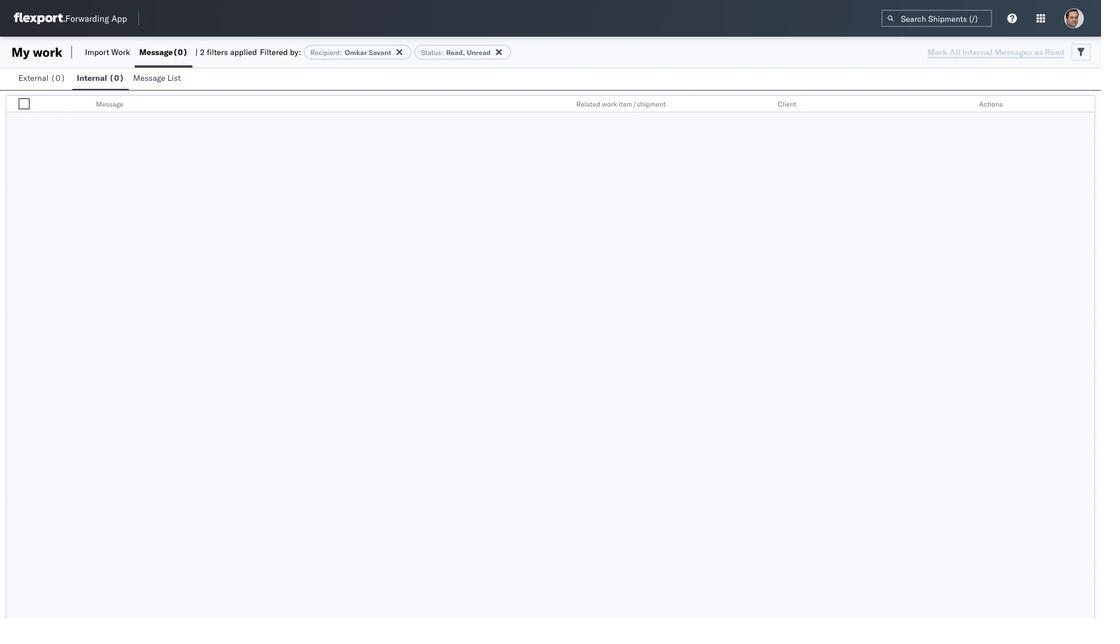 Task type: locate. For each thing, give the bounding box(es) containing it.
work
[[33, 44, 62, 60], [602, 100, 617, 108]]

internal (0) button
[[72, 68, 129, 90]]

0 vertical spatial message
[[139, 47, 173, 57]]

Search Shipments (/) text field
[[882, 10, 993, 27]]

omkar
[[345, 48, 367, 57]]

2 : from the left
[[441, 48, 444, 57]]

1 : from the left
[[340, 48, 342, 57]]

:
[[340, 48, 342, 57], [441, 48, 444, 57]]

1 vertical spatial work
[[602, 100, 617, 108]]

1 horizontal spatial :
[[441, 48, 444, 57]]

message for list
[[133, 73, 165, 83]]

(0) right external
[[51, 73, 66, 83]]

2 resize handle column header from the left
[[557, 96, 571, 113]]

work
[[111, 47, 130, 57]]

resize handle column header for message
[[557, 96, 571, 113]]

1 horizontal spatial (0)
[[109, 73, 124, 83]]

: left read,
[[441, 48, 444, 57]]

0 horizontal spatial :
[[340, 48, 342, 57]]

0 vertical spatial work
[[33, 44, 62, 60]]

(0) right internal
[[109, 73, 124, 83]]

import work
[[85, 47, 130, 57]]

actions
[[980, 100, 1004, 108]]

recipient
[[311, 48, 340, 57]]

work up external (0)
[[33, 44, 62, 60]]

internal (0)
[[77, 73, 124, 83]]

4 resize handle column header from the left
[[960, 96, 974, 113]]

(0) for external (0)
[[51, 73, 66, 83]]

import
[[85, 47, 109, 57]]

None checkbox
[[18, 98, 30, 110]]

resize handle column header
[[54, 96, 67, 113], [557, 96, 571, 113], [759, 96, 773, 113], [960, 96, 974, 113], [1081, 96, 1095, 113]]

import work button
[[81, 37, 135, 68]]

message up message list
[[139, 47, 173, 57]]

message left list
[[133, 73, 165, 83]]

3 resize handle column header from the left
[[759, 96, 773, 113]]

(0) for message (0)
[[173, 47, 188, 57]]

client
[[778, 100, 797, 108]]

|
[[195, 47, 198, 57]]

external (0) button
[[14, 68, 72, 90]]

recipient : omkar savant
[[311, 48, 391, 57]]

0 horizontal spatial (0)
[[51, 73, 66, 83]]

internal
[[77, 73, 107, 83]]

1 vertical spatial message
[[133, 73, 165, 83]]

savant
[[369, 48, 391, 57]]

2 vertical spatial message
[[96, 100, 124, 108]]

resize handle column header for actions
[[1081, 96, 1095, 113]]

: left omkar
[[340, 48, 342, 57]]

(0) left "|"
[[173, 47, 188, 57]]

0 horizontal spatial work
[[33, 44, 62, 60]]

message down internal (0) button
[[96, 100, 124, 108]]

applied
[[230, 47, 257, 57]]

(0)
[[173, 47, 188, 57], [51, 73, 66, 83], [109, 73, 124, 83]]

related work item/shipment
[[577, 100, 666, 108]]

(0) inside button
[[109, 73, 124, 83]]

read,
[[446, 48, 465, 57]]

5 resize handle column header from the left
[[1081, 96, 1095, 113]]

external
[[18, 73, 49, 83]]

2 horizontal spatial (0)
[[173, 47, 188, 57]]

message list button
[[129, 68, 188, 90]]

1 horizontal spatial work
[[602, 100, 617, 108]]

message inside button
[[133, 73, 165, 83]]

by:
[[290, 47, 301, 57]]

message for (0)
[[139, 47, 173, 57]]

(0) inside button
[[51, 73, 66, 83]]

message
[[139, 47, 173, 57], [133, 73, 165, 83], [96, 100, 124, 108]]

work right the related on the right
[[602, 100, 617, 108]]



Task type: vqa. For each thing, say whether or not it's contained in the screenshot.
Unread
yes



Task type: describe. For each thing, give the bounding box(es) containing it.
forwarding app link
[[14, 13, 127, 24]]

item/shipment
[[619, 100, 666, 108]]

message (0)
[[139, 47, 188, 57]]

status : read, unread
[[421, 48, 491, 57]]

forwarding
[[65, 13, 109, 24]]

my work
[[11, 44, 62, 60]]

: for recipient
[[340, 48, 342, 57]]

2
[[200, 47, 205, 57]]

my
[[11, 44, 30, 60]]

external (0)
[[18, 73, 66, 83]]

flexport. image
[[14, 13, 65, 24]]

list
[[168, 73, 181, 83]]

: for status
[[441, 48, 444, 57]]

work for related
[[602, 100, 617, 108]]

resize handle column header for client
[[960, 96, 974, 113]]

filtered
[[260, 47, 288, 57]]

(0) for internal (0)
[[109, 73, 124, 83]]

message list
[[133, 73, 181, 83]]

status
[[421, 48, 441, 57]]

app
[[111, 13, 127, 24]]

forwarding app
[[65, 13, 127, 24]]

related
[[577, 100, 601, 108]]

work for my
[[33, 44, 62, 60]]

1 resize handle column header from the left
[[54, 96, 67, 113]]

resize handle column header for related work item/shipment
[[759, 96, 773, 113]]

filters
[[207, 47, 228, 57]]

| 2 filters applied filtered by:
[[195, 47, 301, 57]]

unread
[[467, 48, 491, 57]]



